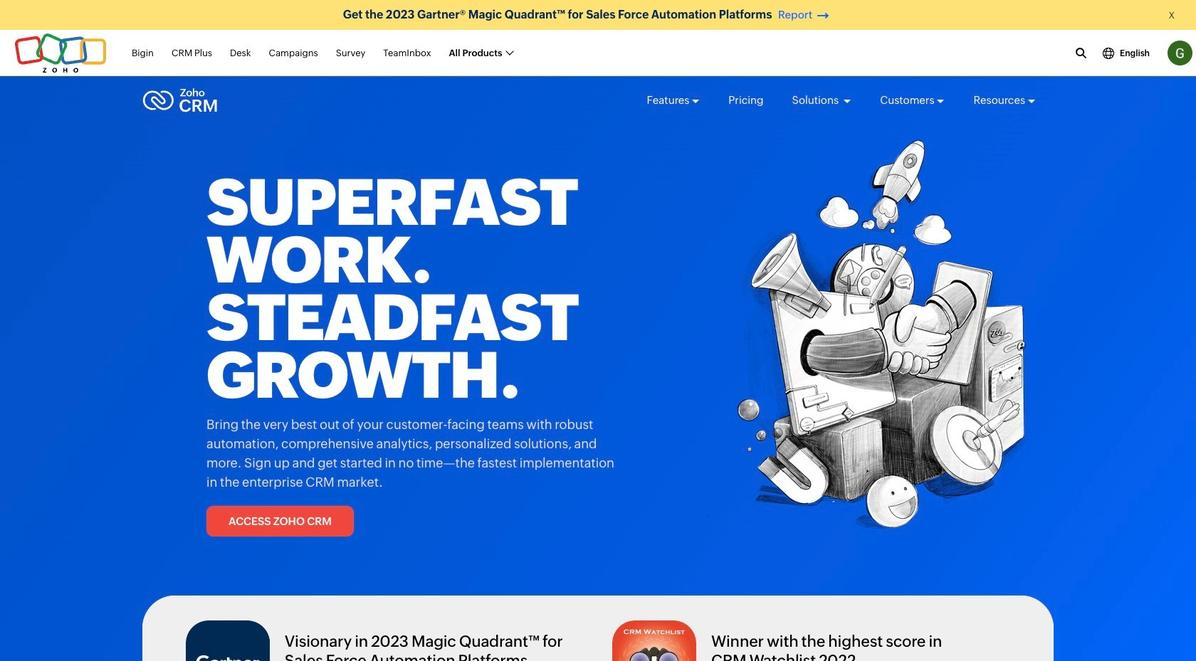 Task type: locate. For each thing, give the bounding box(es) containing it.
gary orlando image
[[1168, 41, 1193, 66]]

zoho crm logo image
[[142, 85, 218, 116]]

crm home banner image
[[705, 139, 1029, 547]]



Task type: vqa. For each thing, say whether or not it's contained in the screenshot.
Highlight
no



